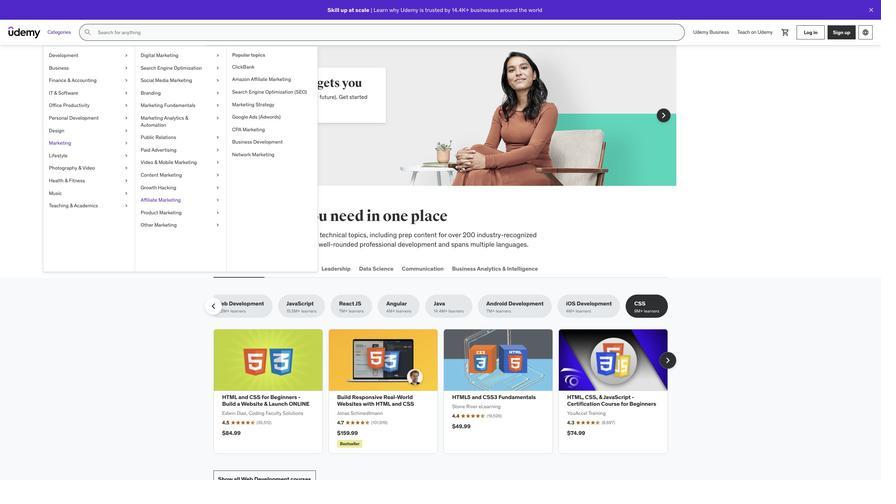 Task type: vqa. For each thing, say whether or not it's contained in the screenshot.
left
no



Task type: locate. For each thing, give the bounding box(es) containing it.
it for it & software
[[49, 90, 53, 96]]

video
[[141, 159, 153, 166], [83, 165, 95, 171]]

xsmall image inside development link
[[124, 52, 129, 59]]

0 horizontal spatial search
[[141, 65, 156, 71]]

1 horizontal spatial the
[[519, 6, 527, 13]]

fundamentals down branding link
[[164, 102, 196, 109]]

1 horizontal spatial css
[[403, 400, 414, 407]]

learners inside javascript 15.5m+ learners
[[301, 308, 317, 314]]

development down office productivity link
[[69, 115, 99, 121]]

xsmall image inside personal development link
[[124, 115, 129, 122]]

video down lifestyle link
[[83, 165, 95, 171]]

0 horizontal spatial it
[[49, 90, 53, 96]]

music
[[49, 190, 62, 196]]

0 vertical spatial fundamentals
[[164, 102, 196, 109]]

4m+ down angular
[[387, 308, 395, 314]]

1 horizontal spatial 4m+
[[566, 308, 575, 314]]

7m+ inside android development 7m+ learners
[[487, 308, 495, 314]]

network
[[232, 151, 251, 158]]

1 vertical spatial optimization
[[265, 89, 294, 95]]

marketing fundamentals link
[[135, 99, 226, 112]]

amazon affiliate marketing
[[232, 76, 291, 82]]

business link
[[43, 62, 135, 74]]

up inside sign up link
[[845, 29, 851, 35]]

development inside the ios development 4m+ learners
[[577, 300, 612, 307]]

xsmall image inside the teaching & academics link
[[124, 202, 129, 209]]

engine up social media marketing
[[157, 65, 173, 71]]

1 horizontal spatial your
[[307, 93, 318, 100]]

0 vertical spatial engine
[[157, 65, 173, 71]]

website
[[241, 400, 263, 407]]

for inside html and css for beginners - build a website & launch online
[[262, 393, 269, 401]]

marketing down video & mobile marketing
[[160, 172, 182, 178]]

& up 'office'
[[54, 90, 57, 96]]

search down digital
[[141, 65, 156, 71]]

you up to
[[302, 207, 328, 225]]

1 horizontal spatial -
[[632, 393, 635, 401]]

xsmall image inside content marketing link
[[215, 172, 221, 179]]

learning that gets you skills for your present (and your future). get started with us.
[[239, 76, 367, 108]]

8 learners from the left
[[644, 308, 660, 314]]

technical
[[320, 231, 347, 239]]

clickbank
[[232, 64, 255, 70]]

0 horizontal spatial affiliate
[[141, 197, 157, 203]]

you up started
[[341, 76, 362, 90]]

xsmall image inside digital marketing link
[[215, 52, 221, 59]]

up for sign
[[845, 29, 851, 35]]

it left certifications
[[272, 265, 276, 272]]

0 vertical spatial with
[[239, 101, 249, 108]]

search for search engine optimization
[[141, 65, 156, 71]]

finance
[[49, 77, 66, 83]]

xsmall image inside marketing fundamentals link
[[215, 102, 221, 109]]

google ads (adwords) link
[[227, 111, 318, 123]]

skills up workplace
[[262, 207, 300, 225]]

marketing up the "automation"
[[141, 115, 163, 121]]

0 horizontal spatial your
[[262, 93, 273, 100]]

javascript up 15.5m+
[[287, 300, 314, 307]]

css right real-
[[403, 400, 414, 407]]

0 horizontal spatial fundamentals
[[164, 102, 196, 109]]

2 7m+ from the left
[[487, 308, 495, 314]]

xsmall image inside video & mobile marketing link
[[215, 159, 221, 166]]

css right a
[[249, 393, 261, 401]]

0 vertical spatial affiliate
[[251, 76, 268, 82]]

xsmall image inside the finance & accounting link
[[124, 77, 129, 84]]

analytics down multiple at the right
[[477, 265, 501, 272]]

1 7m+ from the left
[[339, 308, 348, 314]]

web inside web development 12.2m+ learners
[[216, 300, 228, 307]]

search inside affiliate marketing element
[[232, 89, 248, 95]]

0 horizontal spatial -
[[298, 393, 301, 401]]

affiliate up search engine optimization (seo)
[[251, 76, 268, 82]]

development right android at right bottom
[[509, 300, 544, 307]]

product marketing link
[[135, 206, 226, 219]]

xsmall image
[[215, 52, 221, 59], [215, 65, 221, 72], [124, 77, 129, 84], [215, 77, 221, 84], [124, 90, 129, 97], [124, 102, 129, 109], [215, 102, 221, 109], [124, 115, 129, 122], [215, 134, 221, 141], [124, 140, 129, 147], [124, 152, 129, 159], [124, 165, 129, 172], [215, 172, 221, 179], [124, 177, 129, 184], [124, 202, 129, 209], [215, 209, 221, 216]]

1 vertical spatial in
[[367, 207, 380, 225]]

digital
[[141, 52, 155, 58]]

optimization down the amazon affiliate marketing 'link'
[[265, 89, 294, 95]]

xsmall image inside lifestyle link
[[124, 152, 129, 159]]

it
[[49, 90, 53, 96], [272, 265, 276, 272]]

udemy inside "link"
[[758, 29, 773, 35]]

1 vertical spatial engine
[[249, 89, 264, 95]]

7m+ inside react js 7m+ learners
[[339, 308, 348, 314]]

beginners right course
[[630, 400, 657, 407]]

1 horizontal spatial you
[[341, 76, 362, 90]]

xsmall image inside marketing link
[[124, 140, 129, 147]]

fundamentals inside 'carousel' element
[[499, 393, 536, 401]]

0 horizontal spatial 7m+
[[339, 308, 348, 314]]

xsmall image inside photography & video link
[[124, 165, 129, 172]]

css up 9m+
[[635, 300, 646, 307]]

(adwords)
[[259, 114, 281, 120]]

digital marketing
[[141, 52, 179, 58]]

health & fitness
[[49, 177, 85, 184]]

photography
[[49, 165, 77, 171]]

4m+
[[387, 308, 395, 314], [566, 308, 575, 314]]

1 4m+ from the left
[[387, 308, 395, 314]]

skills inside covering critical workplace skills to technical topics, including prep content for over 200 industry-recognized certifications, our catalog supports well-rounded professional development and spans multiple languages.
[[296, 231, 311, 239]]

real-
[[384, 393, 397, 401]]

development up 12.2m+
[[229, 300, 264, 307]]

build inside build responsive real-world websites with html and css
[[337, 393, 351, 401]]

business up network
[[232, 139, 252, 145]]

1 horizontal spatial search
[[232, 89, 248, 95]]

for right course
[[621, 400, 629, 407]]

in up the including
[[367, 207, 380, 225]]

for up us.
[[254, 93, 260, 100]]

optimization down digital marketing link at the top of page
[[174, 65, 202, 71]]

xsmall image inside business link
[[124, 65, 129, 72]]

7m+ down react
[[339, 308, 348, 314]]

your up strategy
[[262, 93, 273, 100]]

learners inside web development 12.2m+ learners
[[231, 308, 246, 314]]

you inside learning that gets you skills for your present (and your future). get started with us.
[[341, 76, 362, 90]]

1 vertical spatial previous image
[[208, 301, 219, 312]]

marketing down ads
[[243, 126, 265, 133]]

1 horizontal spatial with
[[363, 400, 375, 407]]

xsmall image inside growth hacking link
[[215, 184, 221, 191]]

android
[[487, 300, 508, 307]]

xsmall image inside affiliate marketing link
[[215, 197, 221, 204]]

xsmall image for finance & accounting
[[124, 77, 129, 84]]

branding link
[[135, 87, 226, 99]]

next image
[[663, 355, 674, 366]]

xsmall image inside "public relations" "link"
[[215, 134, 221, 141]]

7m+ for android development
[[487, 308, 495, 314]]

0 horizontal spatial build
[[222, 400, 236, 407]]

web inside button
[[215, 265, 227, 272]]

photography & video link
[[43, 162, 135, 175]]

0 vertical spatial javascript
[[287, 300, 314, 307]]

marketing inside 'link'
[[269, 76, 291, 82]]

ios
[[566, 300, 576, 307]]

& left launch in the left of the page
[[264, 400, 268, 407]]

xsmall image inside search engine optimization link
[[215, 65, 221, 72]]

xsmall image for lifestyle
[[124, 152, 129, 159]]

started
[[349, 93, 367, 100]]

categories
[[48, 29, 71, 35]]

next image
[[658, 110, 670, 121]]

0 horizontal spatial css
[[249, 393, 261, 401]]

angular
[[387, 300, 407, 307]]

engine inside search engine optimization (seo) link
[[249, 89, 264, 95]]

0 vertical spatial in
[[814, 29, 818, 35]]

javascript right css,
[[604, 393, 631, 401]]

office productivity link
[[43, 99, 135, 112]]

in right log
[[814, 29, 818, 35]]

web
[[215, 265, 227, 272], [216, 300, 228, 307]]

development down certifications,
[[228, 265, 263, 272]]

xsmall image for marketing
[[124, 140, 129, 147]]

it inside button
[[272, 265, 276, 272]]

video down paid
[[141, 159, 153, 166]]

0 horizontal spatial optimization
[[174, 65, 202, 71]]

development inside web development 12.2m+ learners
[[229, 300, 264, 307]]

xsmall image inside marketing analytics & automation link
[[215, 115, 221, 122]]

up left at
[[341, 6, 348, 13]]

0 vertical spatial up
[[341, 6, 348, 13]]

0 horizontal spatial in
[[367, 207, 380, 225]]

fundamentals right css3
[[499, 393, 536, 401]]

personal
[[49, 115, 68, 121]]

previous image
[[212, 110, 223, 121], [208, 301, 219, 312]]

1 horizontal spatial affiliate
[[251, 76, 268, 82]]

it up 'office'
[[49, 90, 53, 96]]

1 vertical spatial carousel element
[[213, 329, 677, 454]]

skills up supports at the left
[[296, 231, 311, 239]]

& down marketing fundamentals link
[[185, 115, 188, 121]]

2 learners from the left
[[301, 308, 317, 314]]

0 horizontal spatial you
[[302, 207, 328, 225]]

for right a
[[262, 393, 269, 401]]

2 4m+ from the left
[[566, 308, 575, 314]]

html and css for beginners - build a website & launch online link
[[222, 393, 310, 407]]

multiple
[[471, 240, 495, 248]]

for inside html, css, & javascript - certification course for beginners
[[621, 400, 629, 407]]

recognized
[[504, 231, 537, 239]]

3 learners from the left
[[349, 308, 364, 314]]

1 vertical spatial javascript
[[604, 393, 631, 401]]

development for business development
[[253, 139, 283, 145]]

1 vertical spatial web
[[216, 300, 228, 307]]

css inside css 9m+ learners
[[635, 300, 646, 307]]

xsmall image inside it & software link
[[124, 90, 129, 97]]

4 learners from the left
[[396, 308, 412, 314]]

carousel element containing learning that gets you
[[205, 45, 677, 186]]

analytics for marketing
[[164, 115, 184, 121]]

well-
[[319, 240, 333, 248]]

it certifications button
[[270, 260, 315, 277]]

1 horizontal spatial fundamentals
[[499, 393, 536, 401]]

0 horizontal spatial html
[[222, 393, 237, 401]]

0 horizontal spatial analytics
[[164, 115, 184, 121]]

0 vertical spatial carousel element
[[205, 45, 677, 186]]

lifestyle link
[[43, 149, 135, 162]]

2 horizontal spatial udemy
[[758, 29, 773, 35]]

affiliate marketing link
[[135, 194, 226, 206]]

& left mobile
[[154, 159, 158, 166]]

xsmall image inside other marketing link
[[215, 222, 221, 229]]

carousel element
[[205, 45, 677, 186], [213, 329, 677, 454]]

0 vertical spatial search
[[141, 65, 156, 71]]

1 horizontal spatial 7m+
[[487, 308, 495, 314]]

0 vertical spatial analytics
[[164, 115, 184, 121]]

development for personal development
[[69, 115, 99, 121]]

paid
[[141, 147, 150, 153]]

marketing down paid advertising "link"
[[175, 159, 197, 166]]

engine inside search engine optimization link
[[157, 65, 173, 71]]

in
[[814, 29, 818, 35], [367, 207, 380, 225]]

udemy business
[[694, 29, 729, 35]]

communication
[[402, 265, 444, 272]]

xsmall image inside branding link
[[215, 90, 221, 97]]

development right ios
[[577, 300, 612, 307]]

optimization inside affiliate marketing element
[[265, 89, 294, 95]]

with right websites
[[363, 400, 375, 407]]

2 horizontal spatial css
[[635, 300, 646, 307]]

1 horizontal spatial udemy
[[694, 29, 709, 35]]

0 vertical spatial skills
[[262, 207, 300, 225]]

angular 4m+ learners
[[387, 300, 412, 314]]

- right launch in the left of the page
[[298, 393, 301, 401]]

java 14.4m+ learners
[[434, 300, 464, 314]]

ads
[[249, 114, 258, 120]]

web up 12.2m+
[[216, 300, 228, 307]]

build left responsive
[[337, 393, 351, 401]]

xsmall image for development
[[124, 52, 129, 59]]

0 vertical spatial you
[[341, 76, 362, 90]]

with down skills on the left of page
[[239, 101, 249, 108]]

xsmall image for marketing fundamentals
[[215, 102, 221, 109]]

development inside android development 7m+ learners
[[509, 300, 544, 307]]

xsmall image for design
[[124, 127, 129, 134]]

build inside html and css for beginners - build a website & launch online
[[222, 400, 236, 407]]

analytics inside marketing analytics & automation
[[164, 115, 184, 121]]

us.
[[251, 101, 258, 108]]

0 horizontal spatial up
[[341, 6, 348, 13]]

fundamentals inside marketing fundamentals link
[[164, 102, 196, 109]]

the left world
[[519, 6, 527, 13]]

affiliate marketing element
[[226, 46, 318, 272]]

development
[[398, 240, 437, 248]]

7 learners from the left
[[576, 308, 591, 314]]

teaching & academics link
[[43, 200, 135, 212]]

0 vertical spatial it
[[49, 90, 53, 96]]

1 horizontal spatial engine
[[249, 89, 264, 95]]

certification
[[568, 400, 600, 407]]

0 horizontal spatial 4m+
[[387, 308, 395, 314]]

health & fitness link
[[43, 175, 135, 187]]

1 vertical spatial fundamentals
[[499, 393, 536, 401]]

1 vertical spatial the
[[237, 207, 259, 225]]

business up finance
[[49, 65, 69, 71]]

development inside affiliate marketing element
[[253, 139, 283, 145]]

for left over
[[439, 231, 447, 239]]

& left intelligence
[[503, 265, 506, 272]]

accounting
[[72, 77, 97, 83]]

academics
[[74, 202, 98, 209]]

cpa marketing
[[232, 126, 265, 133]]

0 horizontal spatial beginners
[[270, 393, 297, 401]]

marketing up lifestyle
[[49, 140, 71, 146]]

1 vertical spatial up
[[845, 29, 851, 35]]

is
[[420, 6, 424, 13]]

development down cpa marketing link
[[253, 139, 283, 145]]

0 horizontal spatial with
[[239, 101, 249, 108]]

marketing down clickbank link
[[269, 76, 291, 82]]

0 vertical spatial optimization
[[174, 65, 202, 71]]

affiliate down growth
[[141, 197, 157, 203]]

xsmall image for social media marketing
[[215, 77, 221, 84]]

1 horizontal spatial up
[[845, 29, 851, 35]]

xsmall image
[[124, 52, 129, 59], [124, 65, 129, 72], [215, 90, 221, 97], [215, 115, 221, 122], [124, 127, 129, 134], [215, 147, 221, 154], [215, 159, 221, 166], [215, 184, 221, 191], [124, 190, 129, 197], [215, 197, 221, 204], [215, 222, 221, 229]]

1 vertical spatial it
[[272, 265, 276, 272]]

development inside button
[[228, 265, 263, 272]]

build responsive real-world websites with html and css
[[337, 393, 414, 407]]

marketing down search engine optimization link
[[170, 77, 192, 83]]

your right (and at the top of page
[[307, 93, 318, 100]]

xsmall image inside paid advertising "link"
[[215, 147, 221, 154]]

4m+ down ios
[[566, 308, 575, 314]]

& inside html and css for beginners - build a website & launch online
[[264, 400, 268, 407]]

analytics down the "marketing fundamentals"
[[164, 115, 184, 121]]

industry-
[[477, 231, 504, 239]]

marketing strategy
[[232, 101, 275, 108]]

2 - from the left
[[632, 393, 635, 401]]

xsmall image inside social media marketing link
[[215, 77, 221, 84]]

html left website
[[222, 393, 237, 401]]

development for android development 7m+ learners
[[509, 300, 544, 307]]

& inside marketing analytics & automation
[[185, 115, 188, 121]]

place
[[411, 207, 448, 225]]

1 horizontal spatial javascript
[[604, 393, 631, 401]]

1 vertical spatial analytics
[[477, 265, 501, 272]]

0 horizontal spatial engine
[[157, 65, 173, 71]]

xsmall image inside design link
[[124, 127, 129, 134]]

skills
[[239, 93, 252, 100]]

learners
[[231, 308, 246, 314], [301, 308, 317, 314], [349, 308, 364, 314], [396, 308, 412, 314], [449, 308, 464, 314], [496, 308, 511, 314], [576, 308, 591, 314], [644, 308, 660, 314]]

business inside affiliate marketing element
[[232, 139, 252, 145]]

css 9m+ learners
[[635, 300, 660, 314]]

business inside button
[[452, 265, 476, 272]]

1 vertical spatial search
[[232, 89, 248, 95]]

1 vertical spatial with
[[363, 400, 375, 407]]

analytics inside button
[[477, 265, 501, 272]]

personal development
[[49, 115, 99, 121]]

learners inside react js 7m+ learners
[[349, 308, 364, 314]]

1 horizontal spatial build
[[337, 393, 351, 401]]

200
[[463, 231, 475, 239]]

1 - from the left
[[298, 393, 301, 401]]

build left a
[[222, 400, 236, 407]]

7m+ down android at right bottom
[[487, 308, 495, 314]]

for
[[254, 93, 260, 100], [439, 231, 447, 239], [262, 393, 269, 401], [621, 400, 629, 407]]

1 horizontal spatial in
[[814, 29, 818, 35]]

xsmall image inside office productivity link
[[124, 102, 129, 109]]

html5 and css3 fundamentals
[[452, 393, 536, 401]]

up right sign
[[845, 29, 851, 35]]

html inside html and css for beginners - build a website & launch online
[[222, 393, 237, 401]]

it for it certifications
[[272, 265, 276, 272]]

1 vertical spatial affiliate
[[141, 197, 157, 203]]

1 horizontal spatial it
[[272, 265, 276, 272]]

1 horizontal spatial beginners
[[630, 400, 657, 407]]

1 horizontal spatial optimization
[[265, 89, 294, 95]]

xsmall image inside product marketing link
[[215, 209, 221, 216]]

content
[[414, 231, 437, 239]]

marketing link
[[43, 137, 135, 149]]

the up the critical
[[237, 207, 259, 225]]

xsmall image inside health & fitness link
[[124, 177, 129, 184]]

search down amazon
[[232, 89, 248, 95]]

1 horizontal spatial analytics
[[477, 265, 501, 272]]

& right css,
[[599, 393, 603, 401]]

xsmall image for paid advertising
[[215, 147, 221, 154]]

the
[[519, 6, 527, 13], [237, 207, 259, 225]]

web down certifications,
[[215, 265, 227, 272]]

with inside learning that gets you skills for your present (and your future). get started with us.
[[239, 101, 249, 108]]

submit search image
[[84, 28, 92, 37]]

5 learners from the left
[[449, 308, 464, 314]]

optimization for search engine optimization (seo)
[[265, 89, 294, 95]]

beginners right website
[[270, 393, 297, 401]]

1 learners from the left
[[231, 308, 246, 314]]

marketing down hacking
[[159, 197, 181, 203]]

marketing inside marketing analytics & automation
[[141, 115, 163, 121]]

world
[[397, 393, 413, 401]]

leadership
[[322, 265, 351, 272]]

cpa marketing link
[[227, 123, 318, 136]]

6 learners from the left
[[496, 308, 511, 314]]

1 horizontal spatial html
[[376, 400, 391, 407]]

it certifications
[[272, 265, 313, 272]]

engine up marketing strategy
[[249, 89, 264, 95]]

javascript inside html, css, & javascript - certification course for beginners
[[604, 393, 631, 401]]

- right course
[[632, 393, 635, 401]]

0 horizontal spatial javascript
[[287, 300, 314, 307]]

affiliate
[[251, 76, 268, 82], [141, 197, 157, 203]]

xsmall image inside music link
[[124, 190, 129, 197]]

skill up at scale | learn why udemy is trusted by 14.4k+ businesses around the world
[[328, 6, 543, 13]]

Search for anything text field
[[97, 26, 676, 38]]

engine
[[157, 65, 173, 71], [249, 89, 264, 95]]

for inside covering critical workplace skills to technical topics, including prep content for over 200 industry-recognized certifications, our catalog supports well-rounded professional development and spans multiple languages.
[[439, 231, 447, 239]]

software
[[58, 90, 78, 96]]

html left world
[[376, 400, 391, 407]]

business down "spans"
[[452, 265, 476, 272]]

branding
[[141, 90, 161, 96]]

1 vertical spatial skills
[[296, 231, 311, 239]]

0 horizontal spatial udemy
[[401, 6, 419, 13]]

xsmall image for personal development
[[124, 115, 129, 122]]

carousel element containing html and css for beginners - build a website & launch online
[[213, 329, 677, 454]]

1 vertical spatial you
[[302, 207, 328, 225]]

0 vertical spatial web
[[215, 265, 227, 272]]

html,
[[568, 393, 584, 401]]



Task type: describe. For each thing, give the bounding box(es) containing it.
product
[[141, 209, 158, 216]]

xsmall image for health & fitness
[[124, 177, 129, 184]]

around
[[500, 6, 518, 13]]

xsmall image for growth hacking
[[215, 184, 221, 191]]

business development link
[[227, 136, 318, 149]]

xsmall image for office productivity
[[124, 102, 129, 109]]

beginners inside html, css, & javascript - certification course for beginners
[[630, 400, 657, 407]]

learners inside angular 4m+ learners
[[396, 308, 412, 314]]

marketing down product marketing
[[154, 222, 177, 228]]

gets
[[316, 76, 339, 90]]

react js 7m+ learners
[[339, 300, 364, 314]]

shopping cart with 0 items image
[[782, 28, 790, 37]]

growth hacking link
[[135, 181, 226, 194]]

it & software
[[49, 90, 78, 96]]

business for business analytics & intelligence
[[452, 265, 476, 272]]

health
[[49, 177, 64, 184]]

7m+ for react js
[[339, 308, 348, 314]]

business left teach
[[710, 29, 729, 35]]

search engine optimization
[[141, 65, 202, 71]]

certifications
[[277, 265, 313, 272]]

search engine optimization (seo)
[[232, 89, 307, 95]]

xsmall image for it & software
[[124, 90, 129, 97]]

xsmall image for business
[[124, 65, 129, 72]]

xsmall image for content marketing
[[215, 172, 221, 179]]

on
[[752, 29, 757, 35]]

with inside build responsive real-world websites with html and css
[[363, 400, 375, 407]]

and inside build responsive real-world websites with html and css
[[392, 400, 402, 407]]

0 horizontal spatial video
[[83, 165, 95, 171]]

xsmall image for photography & video
[[124, 165, 129, 172]]

present
[[274, 93, 293, 100]]

intelligence
[[507, 265, 538, 272]]

growth hacking
[[141, 184, 176, 191]]

that
[[292, 76, 314, 90]]

0 vertical spatial previous image
[[212, 110, 223, 121]]

launch
[[269, 400, 288, 407]]

business analytics & intelligence
[[452, 265, 538, 272]]

12.2m+
[[216, 308, 230, 314]]

social media marketing link
[[135, 74, 226, 87]]

marketing analytics & automation link
[[135, 112, 226, 131]]

amazon affiliate marketing link
[[227, 73, 318, 86]]

one
[[383, 207, 408, 225]]

javascript inside javascript 15.5m+ learners
[[287, 300, 314, 307]]

learners inside the ios development 4m+ learners
[[576, 308, 591, 314]]

css inside build responsive real-world websites with html and css
[[403, 400, 414, 407]]

xsmall image for affiliate marketing
[[215, 197, 221, 204]]

digital marketing link
[[135, 49, 226, 62]]

you for gets
[[341, 76, 362, 90]]

growth
[[141, 184, 157, 191]]

public
[[141, 134, 154, 140]]

responsive
[[352, 393, 383, 401]]

4m+ inside angular 4m+ learners
[[387, 308, 395, 314]]

& right teaching
[[70, 202, 73, 209]]

beginners inside html and css for beginners - build a website & launch online
[[270, 393, 297, 401]]

& inside html, css, & javascript - certification course for beginners
[[599, 393, 603, 401]]

network marketing
[[232, 151, 275, 158]]

web development
[[215, 265, 263, 272]]

development for web development 12.2m+ learners
[[229, 300, 264, 307]]

content marketing link
[[135, 169, 226, 181]]

you for skills
[[302, 207, 328, 225]]

business for business development
[[232, 139, 252, 145]]

log in link
[[797, 25, 825, 39]]

development for ios development 4m+ learners
[[577, 300, 612, 307]]

popular
[[232, 52, 250, 58]]

engine for search engine optimization (seo)
[[249, 89, 264, 95]]

learners inside android development 7m+ learners
[[496, 308, 511, 314]]

css,
[[585, 393, 598, 401]]

google
[[232, 114, 248, 120]]

development for web development
[[228, 265, 263, 272]]

businesses
[[471, 6, 499, 13]]

rounded
[[333, 240, 358, 248]]

our
[[256, 240, 265, 248]]

xsmall image for public relations
[[215, 134, 221, 141]]

affiliate inside 'link'
[[251, 76, 268, 82]]

other marketing link
[[135, 219, 226, 232]]

marketing down business development
[[252, 151, 275, 158]]

web for web development 12.2m+ learners
[[216, 300, 228, 307]]

javascript 15.5m+ learners
[[287, 300, 317, 314]]

advertising
[[152, 147, 177, 153]]

teach on udemy
[[738, 29, 773, 35]]

and inside html and css for beginners - build a website & launch online
[[238, 393, 248, 401]]

topic filters element
[[205, 295, 668, 318]]

4m+ inside the ios development 4m+ learners
[[566, 308, 575, 314]]

|
[[371, 6, 372, 13]]

engine for search engine optimization
[[157, 65, 173, 71]]

xsmall image for music
[[124, 190, 129, 197]]

teach on udemy link
[[734, 24, 777, 41]]

at
[[349, 6, 354, 13]]

learners inside css 9m+ learners
[[644, 308, 660, 314]]

html and css for beginners - build a website & launch online
[[222, 393, 310, 407]]

paid advertising
[[141, 147, 177, 153]]

science
[[373, 265, 394, 272]]

optimization for search engine optimization
[[174, 65, 202, 71]]

marketing down skills on the left of page
[[232, 101, 255, 108]]

fitness
[[69, 177, 85, 184]]

- inside html and css for beginners - build a website & launch online
[[298, 393, 301, 401]]

office
[[49, 102, 62, 109]]

workplace
[[263, 231, 294, 239]]

xsmall image for product marketing
[[215, 209, 221, 216]]

log
[[804, 29, 813, 35]]

& up fitness
[[78, 165, 81, 171]]

languages.
[[497, 240, 529, 248]]

0 vertical spatial the
[[519, 6, 527, 13]]

xsmall image for digital marketing
[[215, 52, 221, 59]]

0 horizontal spatial the
[[237, 207, 259, 225]]

1 horizontal spatial video
[[141, 159, 153, 166]]

search for search engine optimization (seo)
[[232, 89, 248, 95]]

why
[[389, 6, 399, 13]]

professional
[[360, 240, 396, 248]]

business development
[[232, 139, 283, 145]]

choose a language image
[[863, 29, 870, 36]]

including
[[370, 231, 397, 239]]

development link
[[43, 49, 135, 62]]

marketing up "search engine optimization"
[[156, 52, 179, 58]]

14.4k+
[[452, 6, 469, 13]]

categories button
[[43, 24, 75, 41]]

network marketing link
[[227, 149, 318, 161]]

public relations link
[[135, 131, 226, 144]]

xsmall image for marketing analytics & automation
[[215, 115, 221, 122]]

business for business
[[49, 65, 69, 71]]

udemy image
[[8, 26, 40, 38]]

trusted
[[425, 6, 443, 13]]

automation
[[141, 122, 166, 128]]

cpa
[[232, 126, 242, 133]]

marketing down affiliate marketing link
[[159, 209, 182, 216]]

supports
[[291, 240, 317, 248]]

build responsive real-world websites with html and css link
[[337, 393, 414, 407]]

development down categories dropdown button
[[49, 52, 78, 58]]

xsmall image for branding
[[215, 90, 221, 97]]

xsmall image for other marketing
[[215, 222, 221, 229]]

public relations
[[141, 134, 176, 140]]

web for web development
[[215, 265, 227, 272]]

for inside learning that gets you skills for your present (and your future). get started with us.
[[254, 93, 260, 100]]

close image
[[868, 6, 875, 13]]

html5 and css3 fundamentals link
[[452, 393, 536, 401]]

data
[[359, 265, 372, 272]]

css inside html and css for beginners - build a website & launch online
[[249, 393, 261, 401]]

2 your from the left
[[307, 93, 318, 100]]

& inside button
[[503, 265, 506, 272]]

& right finance
[[68, 77, 71, 83]]

topics
[[251, 52, 265, 58]]

critical
[[242, 231, 262, 239]]

other
[[141, 222, 153, 228]]

xsmall image for teaching & academics
[[124, 202, 129, 209]]

1 your from the left
[[262, 93, 273, 100]]

html inside build responsive real-world websites with html and css
[[376, 400, 391, 407]]

- inside html, css, & javascript - certification course for beginners
[[632, 393, 635, 401]]

amazon
[[232, 76, 250, 82]]

video & mobile marketing link
[[135, 156, 226, 169]]

& right health
[[65, 177, 68, 184]]

react
[[339, 300, 354, 307]]

14.4m+
[[434, 308, 448, 314]]

video & mobile marketing
[[141, 159, 197, 166]]

google ads (adwords)
[[232, 114, 281, 120]]

html, css, & javascript - certification course for beginners link
[[568, 393, 657, 407]]

personal development link
[[43, 112, 135, 124]]

product marketing
[[141, 209, 182, 216]]

up for skill
[[341, 6, 348, 13]]

analytics for business
[[477, 265, 501, 272]]

learners inside java 14.4m+ learners
[[449, 308, 464, 314]]

covering critical workplace skills to technical topics, including prep content for over 200 industry-recognized certifications, our catalog supports well-rounded professional development and spans multiple languages.
[[213, 231, 537, 248]]

xsmall image for video & mobile marketing
[[215, 159, 221, 166]]

xsmall image for search engine optimization
[[215, 65, 221, 72]]

log in
[[804, 29, 818, 35]]

previous image inside topic filters element
[[208, 301, 219, 312]]

marketing down branding
[[141, 102, 163, 109]]

and inside covering critical workplace skills to technical topics, including prep content for over 200 industry-recognized certifications, our catalog supports well-rounded professional development and spans multiple languages.
[[439, 240, 450, 248]]



